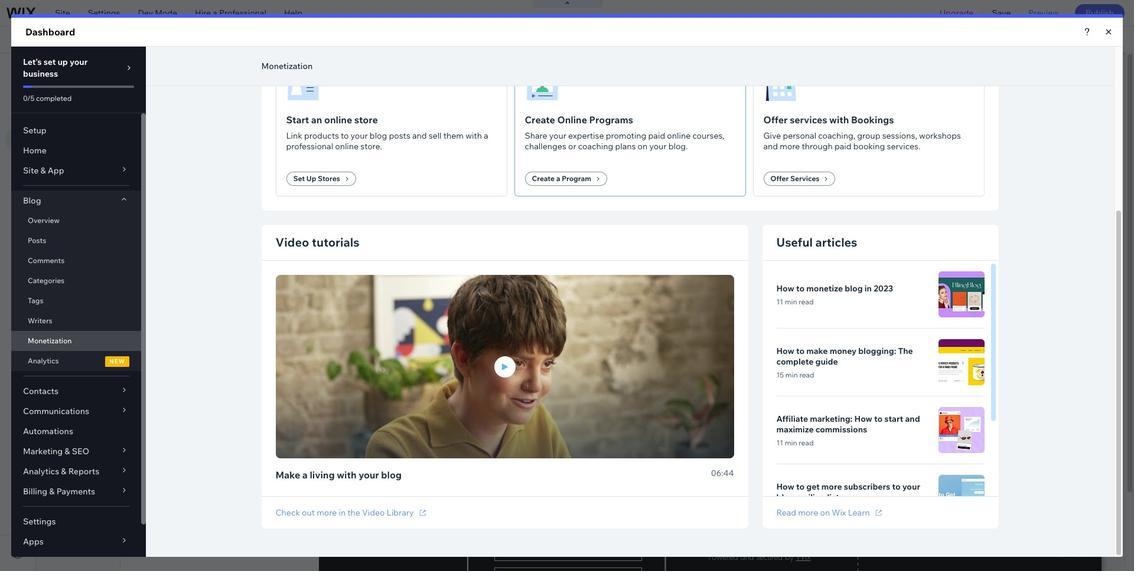Task type: vqa. For each thing, say whether or not it's contained in the screenshot.
Preview
yes



Task type: locate. For each thing, give the bounding box(es) containing it.
hire
[[195, 8, 211, 18]]

1 vertical spatial menu
[[67, 96, 89, 106]]

help
[[284, 8, 302, 18]]

menu
[[119, 64, 145, 76], [67, 96, 89, 106]]

site down site pages and menu
[[50, 96, 65, 106]]

1 vertical spatial pages
[[155, 95, 178, 106]]

blog
[[135, 95, 153, 106]]

blog
[[45, 34, 68, 45]]

search
[[1096, 34, 1123, 45]]

hire a professional
[[195, 8, 266, 18]]

preview
[[1029, 8, 1059, 18]]

menu right and
[[119, 64, 145, 76]]

100% button
[[966, 27, 1015, 53]]

professional
[[219, 8, 266, 18]]

upgrade
[[940, 8, 974, 18]]

pages left and
[[70, 64, 98, 76]]

0 vertical spatial site
[[55, 8, 70, 18]]

menu down site pages and menu
[[67, 96, 89, 106]]

tools
[[1040, 34, 1060, 45]]

https://www.wix.com/mysite
[[203, 34, 311, 45]]

1 horizontal spatial pages
[[155, 95, 178, 106]]

save
[[992, 8, 1011, 18]]

1 vertical spatial site
[[50, 64, 68, 76]]

2 vertical spatial site
[[50, 96, 65, 106]]

site
[[55, 8, 70, 18], [50, 64, 68, 76], [50, 96, 65, 106]]

site menu
[[50, 96, 89, 106]]

pages
[[70, 64, 98, 76], [155, 95, 178, 106]]

blog pages
[[135, 95, 178, 106]]

0 horizontal spatial pages
[[70, 64, 98, 76]]

0 horizontal spatial menu
[[67, 96, 89, 106]]

site down blog
[[50, 64, 68, 76]]

pages right blog
[[155, 95, 178, 106]]

search button
[[1072, 27, 1134, 53]]

dev
[[138, 8, 153, 18]]

your
[[351, 34, 369, 45]]

pages for site
[[70, 64, 98, 76]]

0 vertical spatial pages
[[70, 64, 98, 76]]

1 horizontal spatial menu
[[119, 64, 145, 76]]

site up blog
[[55, 8, 70, 18]]

0 vertical spatial menu
[[119, 64, 145, 76]]



Task type: describe. For each thing, give the bounding box(es) containing it.
publish
[[1086, 8, 1114, 18]]

publish button
[[1075, 4, 1125, 22]]

site pages and menu
[[50, 64, 145, 76]]

a
[[213, 8, 217, 18]]

and
[[100, 64, 117, 76]]

preview button
[[1020, 0, 1068, 26]]

domain
[[370, 34, 400, 45]]

tools button
[[1015, 27, 1071, 53]]

connect
[[316, 34, 349, 45]]

pages for blog
[[155, 95, 178, 106]]

site for site pages and menu
[[50, 64, 68, 76]]

site for site
[[55, 8, 70, 18]]

mode
[[155, 8, 177, 18]]

100%
[[985, 34, 1006, 45]]

dev mode
[[138, 8, 177, 18]]

save button
[[983, 0, 1020, 26]]

settings
[[88, 8, 120, 18]]

https://www.wix.com/mysite connect your domain
[[203, 34, 400, 45]]

site for site menu
[[50, 96, 65, 106]]



